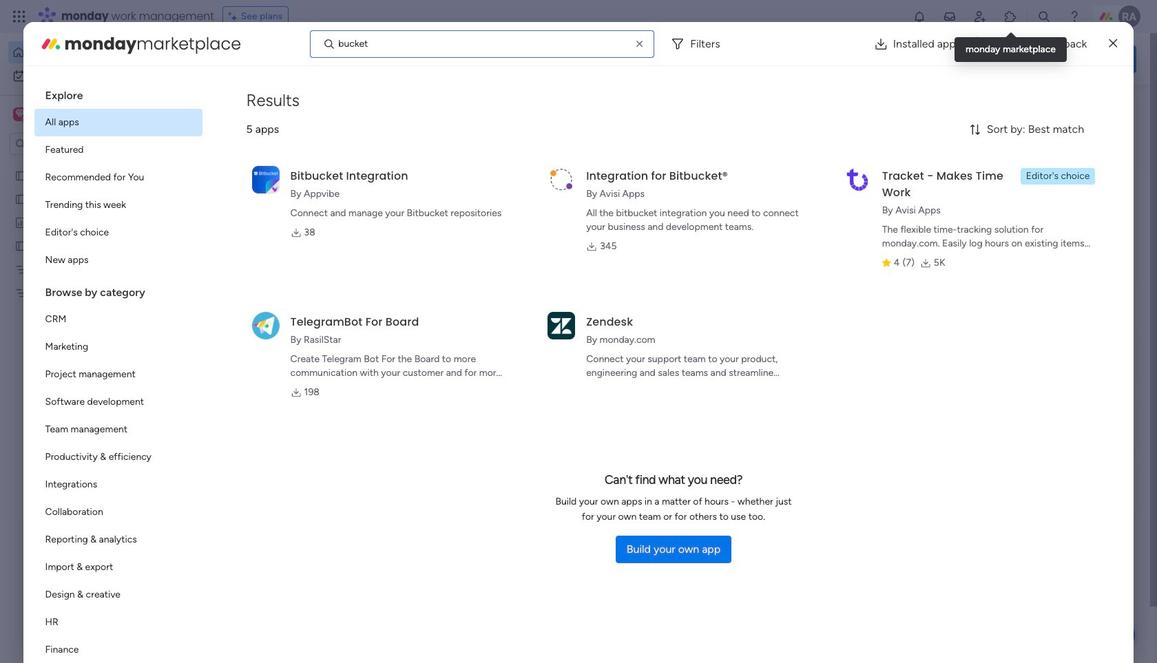 Task type: describe. For each thing, give the bounding box(es) containing it.
contact sales element
[[930, 461, 1137, 516]]

2 heading from the top
[[34, 274, 202, 306]]

workspace image
[[13, 107, 27, 122]]

1 heading from the top
[[34, 77, 202, 109]]

search everything image
[[1037, 10, 1051, 23]]

notifications image
[[913, 10, 926, 23]]

public board image
[[14, 192, 28, 205]]

v2 bolt switch image
[[1048, 51, 1056, 66]]

1 public board image from the top
[[14, 169, 28, 182]]

quick search results list box
[[213, 129, 897, 480]]

2 public board image from the top
[[14, 239, 28, 252]]



Task type: locate. For each thing, give the bounding box(es) containing it.
monday marketplace image
[[1004, 10, 1017, 23]]

invite members image
[[973, 10, 987, 23]]

ruby anderson image
[[1119, 6, 1141, 28]]

templates image image
[[942, 104, 1124, 199]]

help image
[[1068, 10, 1081, 23]]

v2 user feedback image
[[941, 51, 951, 67]]

option
[[8, 41, 167, 63], [8, 65, 167, 87], [34, 109, 202, 136], [34, 136, 202, 164], [0, 163, 176, 166], [34, 164, 202, 191], [34, 191, 202, 219], [34, 219, 202, 247], [34, 247, 202, 274], [34, 306, 202, 333], [34, 333, 202, 361], [34, 361, 202, 388], [34, 388, 202, 416], [34, 416, 202, 444], [34, 444, 202, 471], [34, 471, 202, 499], [34, 499, 202, 526], [34, 526, 202, 554], [34, 554, 202, 581], [34, 581, 202, 609], [34, 609, 202, 636], [34, 636, 202, 663]]

help center element
[[930, 395, 1137, 450]]

public board image
[[14, 169, 28, 182], [14, 239, 28, 252]]

heading
[[34, 77, 202, 109], [34, 274, 202, 306]]

1 vertical spatial public board image
[[14, 239, 28, 252]]

public dashboard image
[[14, 216, 28, 229]]

Search in workspace field
[[29, 136, 115, 152]]

select product image
[[12, 10, 26, 23]]

see plans image
[[228, 9, 241, 24]]

app logo image
[[252, 166, 279, 193], [548, 166, 575, 193], [844, 166, 871, 193], [252, 312, 279, 339], [548, 312, 575, 339]]

0 vertical spatial heading
[[34, 77, 202, 109]]

public board image up public board image on the left
[[14, 169, 28, 182]]

workspace image
[[15, 107, 25, 122]]

getting started element
[[930, 329, 1137, 384]]

dapulse x slim image
[[1109, 35, 1118, 52]]

public board image down public dashboard icon
[[14, 239, 28, 252]]

update feed image
[[943, 10, 957, 23]]

list box
[[34, 77, 202, 663], [0, 161, 176, 490]]

1 vertical spatial heading
[[34, 274, 202, 306]]

workspace selection element
[[13, 106, 115, 124]]

monday marketplace image
[[40, 33, 62, 55]]

0 vertical spatial public board image
[[14, 169, 28, 182]]



Task type: vqa. For each thing, say whether or not it's contained in the screenshot.
component icon corresponding to 2nd ADD TO FAVORITES 'icon' from right
no



